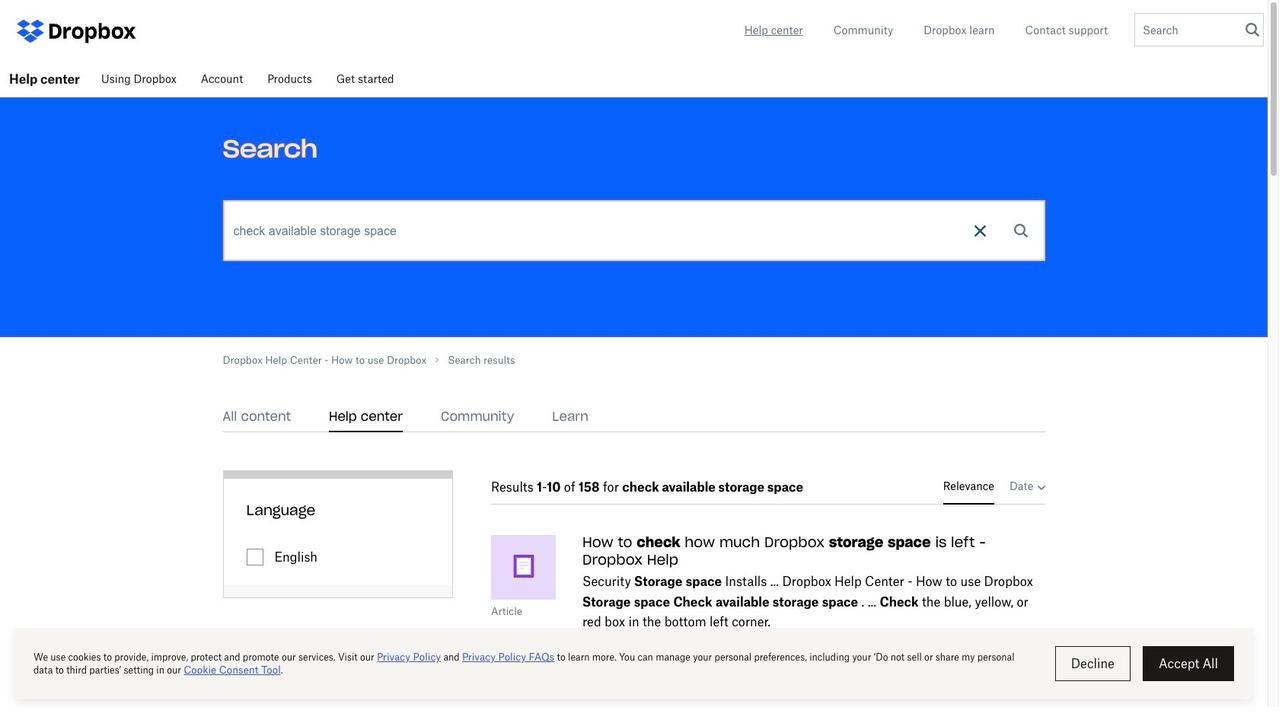 Task type: locate. For each thing, give the bounding box(es) containing it.
search image
[[1246, 23, 1259, 37], [1246, 23, 1259, 37]]

clear image
[[975, 226, 986, 237], [975, 226, 986, 237]]

None search field
[[1135, 14, 1253, 50], [223, 201, 999, 261], [1135, 14, 1253, 50]]

search image
[[1014, 224, 1028, 238], [1014, 224, 1028, 238]]

Sort results by Relevance radio
[[943, 478, 995, 495]]

Sort by Date in descending order radio
[[1010, 478, 1034, 495]]

dropbox image
[[46, 16, 137, 46]]

option group
[[1010, 478, 1045, 505]]



Task type: describe. For each thing, give the bounding box(es) containing it.
language facet. heading
[[246, 502, 316, 525]]

none search field search
[[223, 201, 999, 261]]

Search text field
[[1135, 14, 1242, 46]]

Search text field
[[224, 202, 999, 261]]

arrow down image
[[1038, 486, 1045, 491]]

inclusion filter on english; 158 results element
[[223, 544, 452, 571]]

Sort by Date in ascending order radio
[[1038, 478, 1045, 495]]

toggle image
[[247, 549, 262, 564]]

clear image
[[1242, 24, 1253, 36]]



Task type: vqa. For each thing, say whether or not it's contained in the screenshot.
Toggle icon
yes



